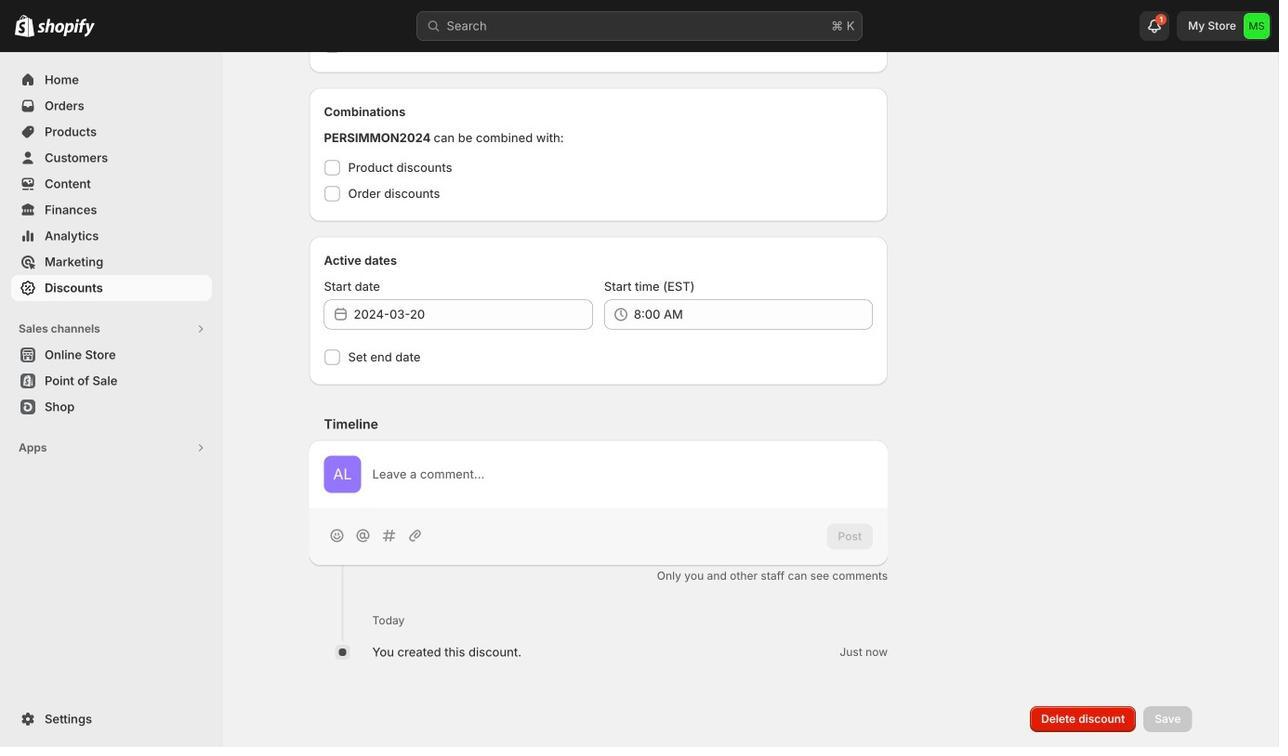 Task type: describe. For each thing, give the bounding box(es) containing it.
Enter time text field
[[634, 300, 873, 330]]

avatar with initials a l image
[[324, 456, 361, 493]]



Task type: locate. For each thing, give the bounding box(es) containing it.
shopify image
[[37, 18, 95, 37]]

YYYY-MM-DD text field
[[354, 300, 593, 330]]

Leave a comment... text field
[[372, 465, 873, 484]]

shopify image
[[15, 15, 34, 37]]

my store image
[[1244, 13, 1270, 39]]



Task type: vqa. For each thing, say whether or not it's contained in the screenshot.
the right Shopify image
yes



